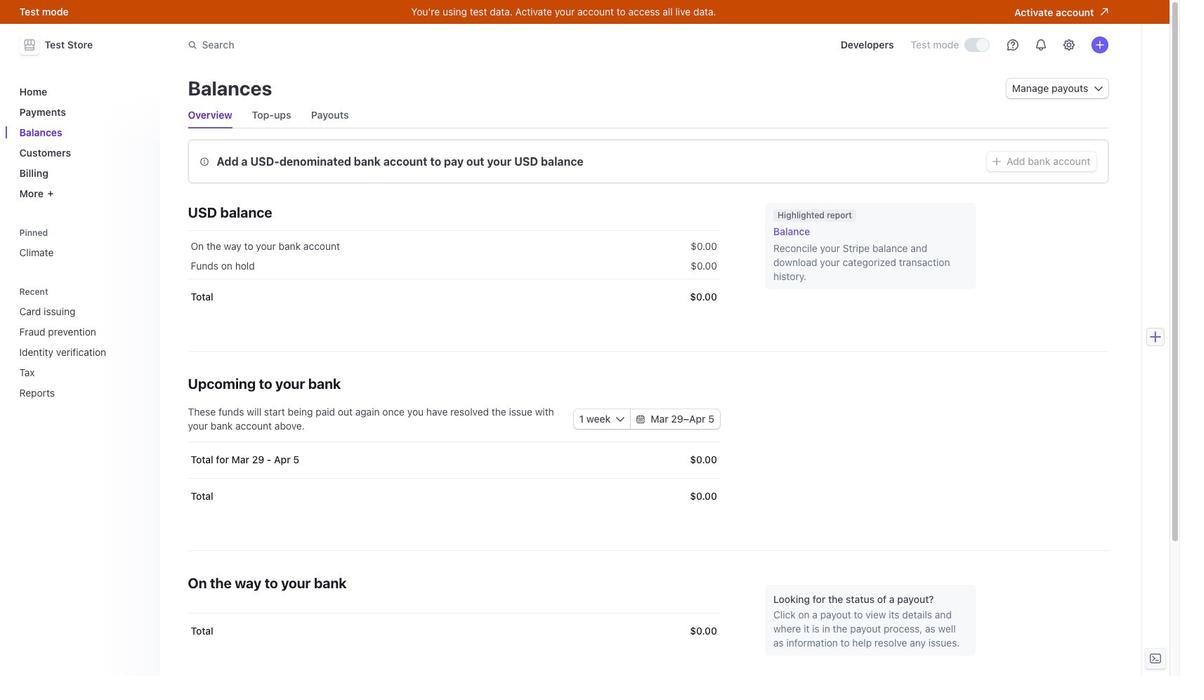 Task type: describe. For each thing, give the bounding box(es) containing it.
1 horizontal spatial svg image
[[1094, 84, 1103, 93]]

2 svg image from the left
[[637, 415, 645, 424]]

2 row from the top
[[188, 254, 720, 279]]

5 row from the top
[[188, 479, 720, 515]]

2 grid from the top
[[188, 442, 720, 515]]

notifications image
[[1035, 39, 1047, 51]]

1 recent element from the top
[[14, 282, 151, 405]]

help image
[[1007, 39, 1019, 51]]

1 svg image from the left
[[616, 415, 625, 424]]

0 horizontal spatial svg image
[[993, 157, 1001, 166]]

pinned element
[[14, 223, 151, 264]]

6 row from the top
[[188, 613, 720, 650]]



Task type: vqa. For each thing, say whether or not it's contained in the screenshot.
the rightmost the "a"
no



Task type: locate. For each thing, give the bounding box(es) containing it.
clear history image
[[137, 288, 146, 296]]

grid
[[188, 231, 720, 316], [188, 442, 720, 515]]

settings image
[[1064, 39, 1075, 51]]

1 vertical spatial svg image
[[993, 157, 1001, 166]]

row
[[188, 231, 720, 259], [188, 254, 720, 279], [188, 279, 720, 316], [188, 442, 720, 479], [188, 479, 720, 515], [188, 613, 720, 650]]

None search field
[[180, 32, 576, 58]]

svg image
[[1094, 84, 1103, 93], [993, 157, 1001, 166]]

0 vertical spatial svg image
[[1094, 84, 1103, 93]]

4 row from the top
[[188, 442, 720, 479]]

1 row from the top
[[188, 231, 720, 259]]

0 horizontal spatial svg image
[[616, 415, 625, 424]]

recent element
[[14, 282, 151, 405], [14, 300, 151, 405]]

2 recent element from the top
[[14, 300, 151, 405]]

svg image
[[616, 415, 625, 424], [637, 415, 645, 424]]

0 vertical spatial grid
[[188, 231, 720, 316]]

Search text field
[[180, 32, 576, 58]]

3 row from the top
[[188, 279, 720, 316]]

core navigation links element
[[14, 80, 151, 205]]

edit pins image
[[137, 229, 146, 237]]

1 vertical spatial grid
[[188, 442, 720, 515]]

tab list
[[188, 103, 1109, 129]]

Test mode checkbox
[[965, 39, 989, 51]]

1 grid from the top
[[188, 231, 720, 316]]

1 horizontal spatial svg image
[[637, 415, 645, 424]]



